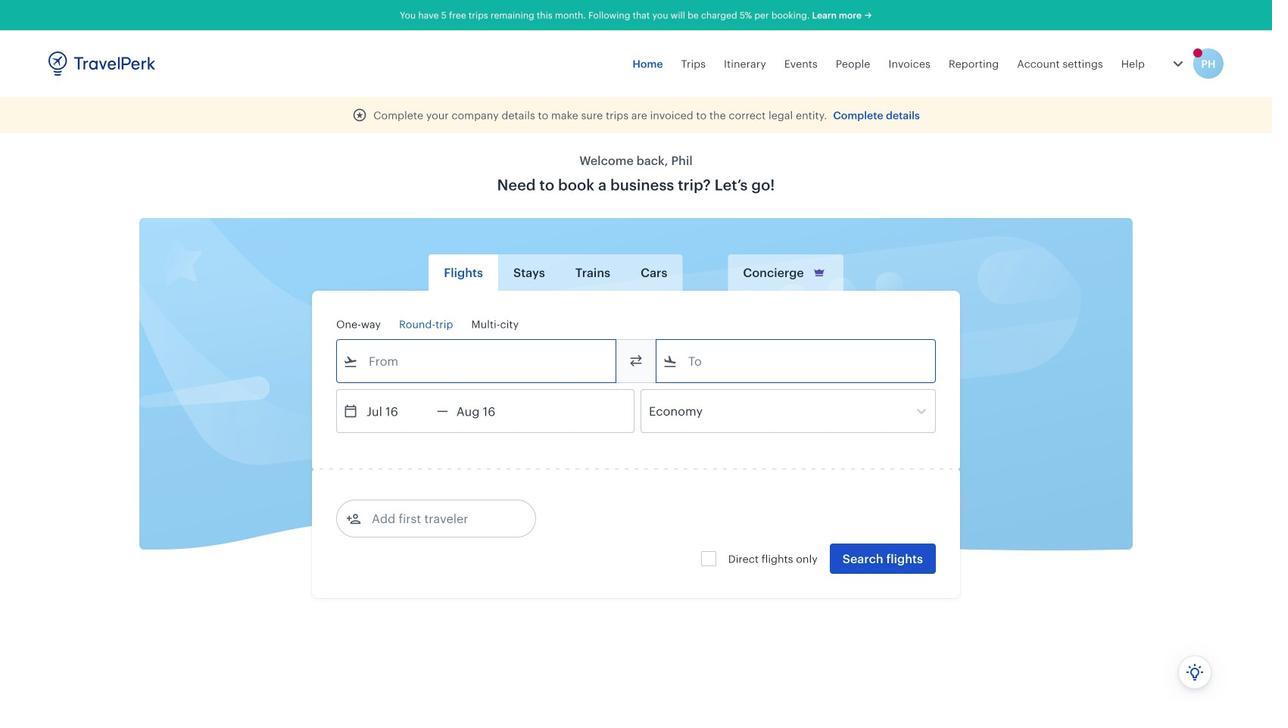 Task type: describe. For each thing, give the bounding box(es) containing it.
From search field
[[358, 349, 596, 374]]

Add first traveler search field
[[361, 507, 519, 531]]

Return text field
[[448, 390, 527, 433]]

Depart text field
[[358, 390, 437, 433]]



Task type: locate. For each thing, give the bounding box(es) containing it.
To search field
[[678, 349, 916, 374]]



